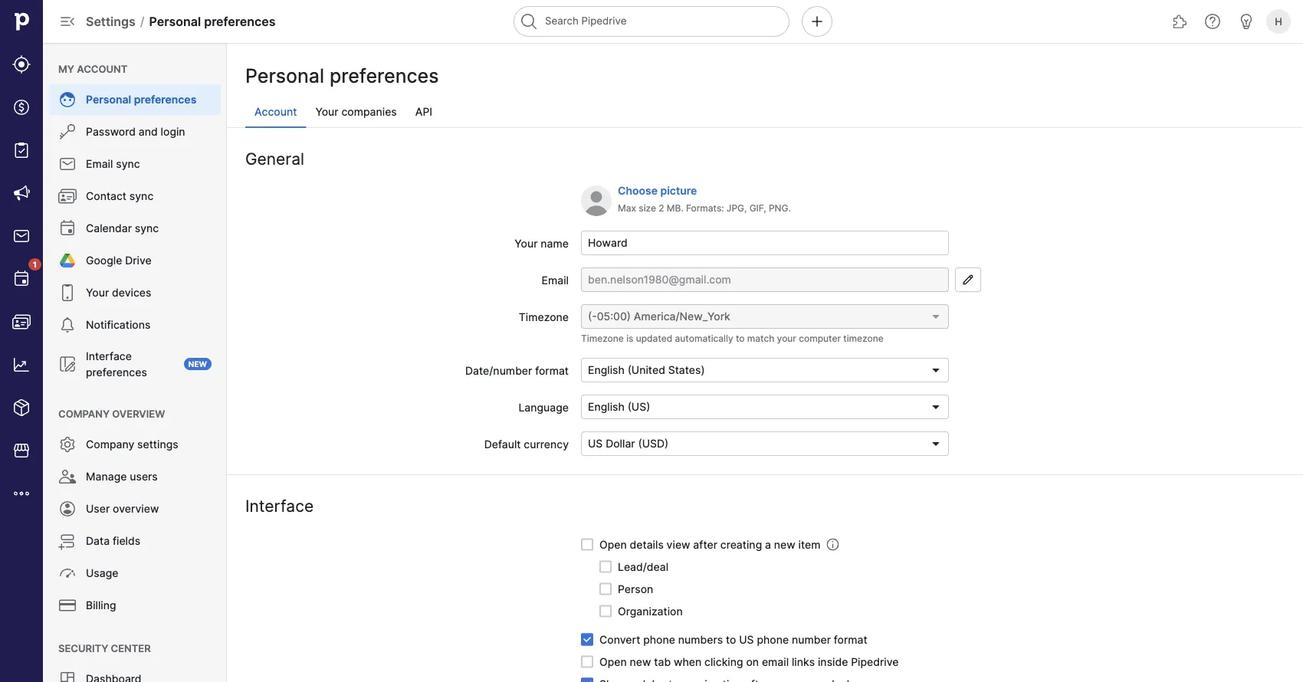 Task type: vqa. For each thing, say whether or not it's contained in the screenshot.
the is
yes



Task type: locate. For each thing, give the bounding box(es) containing it.
phone up the tab
[[643, 633, 675, 646]]

1 link
[[5, 258, 41, 296]]

color undefined image for billing
[[58, 596, 77, 615]]

details
[[630, 538, 664, 551]]

1 vertical spatial interface
[[245, 496, 314, 516]]

personal preferences inside menu item
[[86, 93, 197, 106]]

interface
[[86, 350, 132, 363], [245, 496, 314, 516]]

company down company overview
[[86, 438, 134, 451]]

0 horizontal spatial us
[[588, 437, 603, 450]]

email for email
[[542, 274, 569, 287]]

your left companies
[[315, 105, 339, 118]]

account
[[255, 105, 297, 118]]

png.
[[769, 203, 791, 214]]

new
[[188, 360, 207, 369]]

your
[[777, 333, 796, 344]]

4 color undefined image from the top
[[58, 251, 77, 270]]

color undefined image for notifications
[[58, 316, 77, 334]]

color undefined image right marketplace icon
[[58, 435, 77, 454]]

date/number format
[[465, 364, 569, 377]]

color undefined image left user
[[58, 500, 77, 518]]

1 vertical spatial personal preferences
[[86, 93, 197, 106]]

usage link
[[49, 558, 221, 589]]

interface for interface preferences
[[86, 350, 132, 363]]

2 open from the top
[[599, 655, 627, 668]]

personal preferences up "your companies" in the top of the page
[[245, 64, 439, 87]]

drive
[[125, 254, 152, 267]]

1 vertical spatial sync
[[129, 190, 154, 203]]

color undefined image for email sync
[[58, 155, 77, 173]]

0 vertical spatial timezone
[[519, 310, 569, 324]]

0 horizontal spatial timezone
[[519, 310, 569, 324]]

sync for email sync
[[116, 158, 140, 171]]

calendar sync
[[86, 222, 159, 235]]

to up clicking
[[726, 633, 736, 646]]

to left match
[[736, 333, 745, 344]]

0 vertical spatial format
[[535, 364, 569, 377]]

updated
[[636, 333, 673, 344]]

color undefined image inside email sync link
[[58, 155, 77, 173]]

clicking
[[705, 655, 743, 668]]

a
[[765, 538, 771, 551]]

(-05:00) America/New_York field
[[581, 304, 949, 329]]

english left (us)
[[588, 401, 625, 414]]

color undefined image inside password and login link
[[58, 123, 77, 141]]

05:00)
[[597, 310, 631, 323]]

0 vertical spatial overview
[[112, 408, 165, 420]]

security
[[58, 642, 108, 654]]

1 horizontal spatial your
[[315, 105, 339, 118]]

new left the tab
[[630, 655, 651, 668]]

2 vertical spatial sync
[[135, 222, 159, 235]]

color undefined image for personal preferences
[[58, 90, 77, 109]]

your
[[315, 105, 339, 118], [515, 237, 538, 250], [86, 286, 109, 299]]

color undefined image right contacts icon
[[58, 316, 77, 334]]

color undefined image inside contact sync link
[[58, 187, 77, 205]]

computer
[[799, 333, 841, 344]]

security center
[[58, 642, 151, 654]]

automatically
[[675, 333, 733, 344]]

english (united states)
[[588, 364, 705, 377]]

personal
[[149, 14, 201, 29], [245, 64, 324, 87], [86, 93, 131, 106]]

sync for calendar sync
[[135, 222, 159, 235]]

(-
[[588, 310, 597, 323]]

email for email sync
[[86, 158, 113, 171]]

1 vertical spatial english
[[588, 401, 625, 414]]

1 color undefined image from the top
[[58, 90, 77, 109]]

open for open new tab when clicking on email links inside pipedrive
[[599, 655, 627, 668]]

0 horizontal spatial personal preferences
[[86, 93, 197, 106]]

color undefined image inside 1 link
[[12, 270, 31, 288]]

company settings
[[86, 438, 178, 451]]

timezone
[[519, 310, 569, 324], [581, 333, 624, 344]]

0 vertical spatial open
[[599, 538, 627, 551]]

usage
[[86, 567, 118, 580]]

email down name
[[542, 274, 569, 287]]

item
[[798, 538, 821, 551]]

format up language on the left of page
[[535, 364, 569, 377]]

color primary image inside us dollar (usd) popup button
[[930, 438, 942, 450]]

overview up data fields link
[[113, 503, 159, 516]]

1 vertical spatial personal
[[245, 64, 324, 87]]

color undefined image left billing
[[58, 596, 77, 615]]

english inside popup button
[[588, 364, 625, 377]]

menu toggle image
[[58, 12, 77, 31]]

center
[[111, 642, 151, 654]]

0 vertical spatial us
[[588, 437, 603, 450]]

settings
[[86, 14, 135, 29]]

timezone left (-
[[519, 310, 569, 324]]

1 horizontal spatial timezone
[[581, 333, 624, 344]]

1 horizontal spatial phone
[[757, 633, 789, 646]]

color undefined image inside user overview link
[[58, 500, 77, 518]]

1 menu
[[0, 0, 43, 682]]

english for english (united states)
[[588, 364, 625, 377]]

1 horizontal spatial interface
[[245, 496, 314, 516]]

personal preferences menu item
[[43, 84, 227, 115]]

1 phone from the left
[[643, 633, 675, 646]]

personal up account
[[245, 64, 324, 87]]

us up open new tab when clicking on email links inside pipedrive
[[739, 633, 754, 646]]

timezone
[[843, 333, 884, 344]]

color undefined image inside usage link
[[58, 564, 77, 583]]

format
[[535, 364, 569, 377], [834, 633, 868, 646]]

to
[[736, 333, 745, 344], [726, 633, 736, 646]]

1 horizontal spatial personal preferences
[[245, 64, 439, 87]]

1 open from the top
[[599, 538, 627, 551]]

color primary image
[[959, 274, 977, 286], [930, 438, 942, 450], [581, 539, 593, 551], [599, 583, 612, 595]]

0 horizontal spatial your
[[86, 286, 109, 299]]

us left dollar
[[588, 437, 603, 450]]

7 color undefined image from the top
[[58, 435, 77, 454]]

0 vertical spatial sync
[[116, 158, 140, 171]]

english inside popup button
[[588, 401, 625, 414]]

color undefined image left usage
[[58, 564, 77, 583]]

your down google
[[86, 286, 109, 299]]

password and login
[[86, 125, 185, 138]]

sync up 'calendar sync' link
[[129, 190, 154, 203]]

timezone down (-
[[581, 333, 624, 344]]

campaigns image
[[12, 184, 31, 202]]

2 english from the top
[[588, 401, 625, 414]]

color primary image inside (-05:00) america/new_york field
[[930, 310, 942, 323]]

english up english (us)
[[588, 364, 625, 377]]

overview inside user overview link
[[113, 503, 159, 516]]

open left details
[[599, 538, 627, 551]]

color undefined image inside google drive link
[[58, 251, 77, 270]]

1 vertical spatial company
[[86, 438, 134, 451]]

jpg,
[[727, 203, 747, 214]]

open details view after creating a new item
[[599, 538, 821, 551]]

0 vertical spatial english
[[588, 364, 625, 377]]

1 vertical spatial us
[[739, 633, 754, 646]]

color undefined image left the 'email sync'
[[58, 155, 77, 173]]

color undefined image right insights icon
[[58, 355, 77, 373]]

overview for user overview
[[113, 503, 159, 516]]

account
[[77, 63, 127, 75]]

quick add image
[[808, 12, 826, 31]]

0 horizontal spatial format
[[535, 364, 569, 377]]

menu containing personal preferences
[[43, 43, 227, 682]]

lead/deal
[[618, 560, 669, 573]]

color undefined image up contacts icon
[[12, 270, 31, 288]]

color undefined image left manage
[[58, 468, 77, 486]]

personal right /
[[149, 14, 201, 29]]

color undefined image left contact
[[58, 187, 77, 205]]

0 horizontal spatial phone
[[643, 633, 675, 646]]

color undefined image down my
[[58, 90, 77, 109]]

color undefined image inside personal preferences link
[[58, 90, 77, 109]]

1 vertical spatial timezone
[[581, 333, 624, 344]]

when
[[674, 655, 702, 668]]

color undefined image left data
[[58, 532, 77, 550]]

company settings link
[[49, 429, 221, 460]]

0 horizontal spatial interface
[[86, 350, 132, 363]]

preferences inside menu item
[[134, 93, 197, 106]]

1 vertical spatial to
[[726, 633, 736, 646]]

color undefined image for company settings
[[58, 435, 77, 454]]

1 horizontal spatial us
[[739, 633, 754, 646]]

personal preferences up password and login
[[86, 93, 197, 106]]

color primary image
[[930, 310, 942, 323], [930, 364, 942, 376], [930, 401, 942, 413], [599, 561, 612, 573], [599, 605, 612, 618], [581, 634, 593, 646], [581, 656, 593, 668], [581, 678, 593, 682]]

9 color undefined image from the top
[[58, 670, 77, 682]]

dollar
[[606, 437, 635, 450]]

email up contact
[[86, 158, 113, 171]]

color undefined image right 1 link
[[58, 284, 77, 302]]

5 color undefined image from the top
[[58, 284, 77, 302]]

products image
[[12, 399, 31, 417]]

1 english from the top
[[588, 364, 625, 377]]

data fields
[[86, 535, 140, 548]]

2
[[659, 203, 664, 214]]

your for your companies
[[315, 105, 339, 118]]

2 vertical spatial your
[[86, 286, 109, 299]]

color undefined image inside data fields link
[[58, 532, 77, 550]]

language
[[519, 401, 569, 414]]

phone up email
[[757, 633, 789, 646]]

default
[[484, 438, 521, 451]]

picture
[[660, 184, 697, 197]]

None email field
[[581, 268, 949, 292]]

sync down password and login link
[[116, 158, 140, 171]]

0 vertical spatial interface
[[86, 350, 132, 363]]

format up inside
[[834, 633, 868, 646]]

personal down account
[[86, 93, 131, 106]]

1 vertical spatial open
[[599, 655, 627, 668]]

1 vertical spatial your
[[515, 237, 538, 250]]

company
[[58, 408, 110, 420], [86, 438, 134, 451]]

1 horizontal spatial new
[[774, 538, 796, 551]]

your left name
[[515, 237, 538, 250]]

color undefined image inside manage users link
[[58, 468, 77, 486]]

2 vertical spatial personal
[[86, 93, 131, 106]]

0 vertical spatial personal
[[149, 14, 201, 29]]

1 vertical spatial format
[[834, 633, 868, 646]]

color undefined image right 1
[[58, 251, 77, 270]]

more image
[[12, 485, 31, 503]]

color undefined image inside your devices link
[[58, 284, 77, 302]]

2 phone from the left
[[757, 633, 789, 646]]

color undefined image inside notifications link
[[58, 316, 77, 334]]

color undefined image left the "password"
[[58, 123, 77, 141]]

0 horizontal spatial personal
[[86, 93, 131, 106]]

currency
[[524, 438, 569, 451]]

2 color undefined image from the top
[[58, 123, 77, 141]]

color undefined image inside 'calendar sync' link
[[58, 219, 77, 238]]

overview
[[112, 408, 165, 420], [113, 503, 159, 516]]

color undefined image down security at the bottom
[[58, 670, 77, 682]]

users
[[130, 470, 158, 483]]

company up company settings
[[58, 408, 110, 420]]

color undefined image for manage users
[[58, 468, 77, 486]]

open new tab when clicking on email links inside pipedrive
[[599, 655, 899, 668]]

color undefined image inside company settings link
[[58, 435, 77, 454]]

your inside menu
[[86, 286, 109, 299]]

timezone is updated automatically to match your computer timezone
[[581, 333, 884, 344]]

english (united states) button
[[581, 358, 949, 383]]

open down the 'convert'
[[599, 655, 627, 668]]

color undefined image
[[58, 155, 77, 173], [58, 219, 77, 238], [12, 270, 31, 288], [58, 355, 77, 373], [58, 500, 77, 518], [58, 532, 77, 550], [58, 564, 77, 583], [58, 596, 77, 615]]

0 vertical spatial your
[[315, 105, 339, 118]]

your devices
[[86, 286, 151, 299]]

max
[[618, 203, 636, 214]]

manage users link
[[49, 462, 221, 492]]

devices
[[112, 286, 151, 299]]

overview up company settings link
[[112, 408, 165, 420]]

sync up drive
[[135, 222, 159, 235]]

menu
[[43, 43, 227, 682]]

6 color undefined image from the top
[[58, 316, 77, 334]]

2 horizontal spatial your
[[515, 237, 538, 250]]

/
[[140, 14, 145, 29]]

number
[[792, 633, 831, 646]]

preferences
[[204, 14, 276, 29], [330, 64, 439, 87], [134, 93, 197, 106], [86, 366, 147, 379]]

color undefined image inside "billing" link
[[58, 596, 77, 615]]

english for english (us)
[[588, 401, 625, 414]]

password
[[86, 125, 136, 138]]

1 vertical spatial new
[[630, 655, 651, 668]]

new right 'a'
[[774, 538, 796, 551]]

gif,
[[749, 203, 766, 214]]

color undefined image for interface preferences
[[58, 355, 77, 373]]

sales inbox image
[[12, 227, 31, 245]]

US Dollar (USD) field
[[581, 432, 949, 456]]

English (US) field
[[581, 395, 949, 419]]

None text field
[[581, 231, 949, 255]]

color undefined image left calendar
[[58, 219, 77, 238]]

1 horizontal spatial personal
[[149, 14, 201, 29]]

personal inside menu item
[[86, 93, 131, 106]]

1 horizontal spatial email
[[542, 274, 569, 287]]

email inside email sync link
[[86, 158, 113, 171]]

marketplace image
[[12, 442, 31, 460]]

color undefined image
[[58, 90, 77, 109], [58, 123, 77, 141], [58, 187, 77, 205], [58, 251, 77, 270], [58, 284, 77, 302], [58, 316, 77, 334], [58, 435, 77, 454], [58, 468, 77, 486], [58, 670, 77, 682]]

1 vertical spatial email
[[542, 274, 569, 287]]

america/new_york
[[634, 310, 730, 323]]

h
[[1275, 15, 1282, 27]]

interface inside interface preferences
[[86, 350, 132, 363]]

0 horizontal spatial email
[[86, 158, 113, 171]]

0 vertical spatial company
[[58, 408, 110, 420]]

1 vertical spatial overview
[[113, 503, 159, 516]]

notifications link
[[49, 310, 221, 340]]

english (us)
[[588, 401, 650, 414]]

data fields link
[[49, 526, 221, 557]]

after
[[693, 538, 718, 551]]

email
[[86, 158, 113, 171], [542, 274, 569, 287]]

8 color undefined image from the top
[[58, 468, 77, 486]]

size
[[639, 203, 656, 214]]

3 color undefined image from the top
[[58, 187, 77, 205]]

billing link
[[49, 590, 221, 621]]

0 vertical spatial email
[[86, 158, 113, 171]]



Task type: describe. For each thing, give the bounding box(es) containing it.
color undefined image for contact sync
[[58, 187, 77, 205]]

color undefined image for google drive
[[58, 251, 77, 270]]

choose picture max size 2 mb. formats: jpg, gif, png.
[[618, 184, 791, 214]]

creating
[[720, 538, 762, 551]]

billing
[[86, 599, 116, 612]]

company for company overview
[[58, 408, 110, 420]]

mb.
[[667, 203, 684, 214]]

view
[[667, 538, 690, 551]]

login
[[161, 125, 185, 138]]

email sync link
[[49, 149, 221, 179]]

0 vertical spatial new
[[774, 538, 796, 551]]

email
[[762, 655, 789, 668]]

info image
[[827, 539, 839, 551]]

sync for contact sync
[[129, 190, 154, 203]]

interface preferences
[[86, 350, 147, 379]]

on
[[746, 655, 759, 668]]

company overview
[[58, 408, 165, 420]]

user overview
[[86, 503, 159, 516]]

is
[[626, 333, 634, 344]]

overview for company overview
[[112, 408, 165, 420]]

open for open details view after creating a new item
[[599, 538, 627, 551]]

home image
[[10, 10, 33, 33]]

tab
[[654, 655, 671, 668]]

manage users
[[86, 470, 158, 483]]

(-05:00) america/new_york
[[588, 310, 730, 323]]

2 horizontal spatial personal
[[245, 64, 324, 87]]

color undefined image for password and login
[[58, 123, 77, 141]]

manage
[[86, 470, 127, 483]]

organization
[[618, 605, 683, 618]]

color undefined image for your devices
[[58, 284, 77, 302]]

us dollar (usd) button
[[581, 432, 949, 456]]

us inside popup button
[[588, 437, 603, 450]]

1
[[33, 260, 37, 269]]

my account
[[58, 63, 127, 75]]

interface for interface
[[245, 496, 314, 516]]

insights image
[[12, 356, 31, 374]]

google drive link
[[49, 245, 221, 276]]

settings
[[137, 438, 178, 451]]

and
[[139, 125, 158, 138]]

0 horizontal spatial new
[[630, 655, 651, 668]]

sales assistant image
[[1237, 12, 1256, 31]]

companies
[[341, 105, 397, 118]]

0 vertical spatial personal preferences
[[245, 64, 439, 87]]

english (us) button
[[581, 395, 949, 419]]

links
[[792, 655, 815, 668]]

color undefined image for calendar sync
[[58, 219, 77, 238]]

google
[[86, 254, 122, 267]]

general
[[245, 149, 304, 168]]

formats:
[[686, 203, 724, 214]]

contact sync link
[[49, 181, 221, 212]]

fields
[[113, 535, 140, 548]]

user overview link
[[49, 494, 221, 524]]

calendar
[[86, 222, 132, 235]]

projects image
[[12, 141, 31, 159]]

convert
[[599, 633, 640, 646]]

us dollar (usd)
[[588, 437, 669, 450]]

your for your name
[[515, 237, 538, 250]]

timezone for timezone
[[519, 310, 569, 324]]

calendar sync link
[[49, 213, 221, 244]]

color undefined image for user overview
[[58, 500, 77, 518]]

data
[[86, 535, 110, 548]]

name
[[541, 237, 569, 250]]

numbers
[[678, 633, 723, 646]]

English (United States) field
[[581, 358, 949, 383]]

(united
[[628, 364, 665, 377]]

your for your devices
[[86, 286, 109, 299]]

color undefined image for usage
[[58, 564, 77, 583]]

your devices link
[[49, 278, 221, 308]]

color primary image inside english (us) popup button
[[930, 401, 942, 413]]

date/number
[[465, 364, 532, 377]]

email sync
[[86, 158, 140, 171]]

match
[[747, 333, 775, 344]]

my
[[58, 63, 74, 75]]

quick help image
[[1204, 12, 1222, 31]]

1 horizontal spatial format
[[834, 633, 868, 646]]

google drive
[[86, 254, 152, 267]]

contact sync
[[86, 190, 154, 203]]

pipedrive
[[851, 655, 899, 668]]

user
[[86, 503, 110, 516]]

contacts image
[[12, 313, 31, 331]]

convert phone numbers to us phone number format
[[599, 633, 868, 646]]

leads image
[[12, 55, 31, 74]]

timezone for timezone is updated automatically to match your computer timezone
[[581, 333, 624, 344]]

your name
[[515, 237, 569, 250]]

notifications
[[86, 319, 151, 332]]

contact
[[86, 190, 127, 203]]

default currency
[[484, 438, 569, 451]]

personal preferences link
[[49, 84, 221, 115]]

your companies
[[315, 105, 397, 118]]

0 vertical spatial to
[[736, 333, 745, 344]]

color primary image inside english (united states) popup button
[[930, 364, 942, 376]]

states)
[[668, 364, 705, 377]]

deals image
[[12, 98, 31, 117]]

company for company settings
[[86, 438, 134, 451]]

password and login link
[[49, 117, 221, 147]]

settings / personal preferences
[[86, 14, 276, 29]]

color undefined image for data fields
[[58, 532, 77, 550]]

Search Pipedrive field
[[514, 6, 790, 37]]



